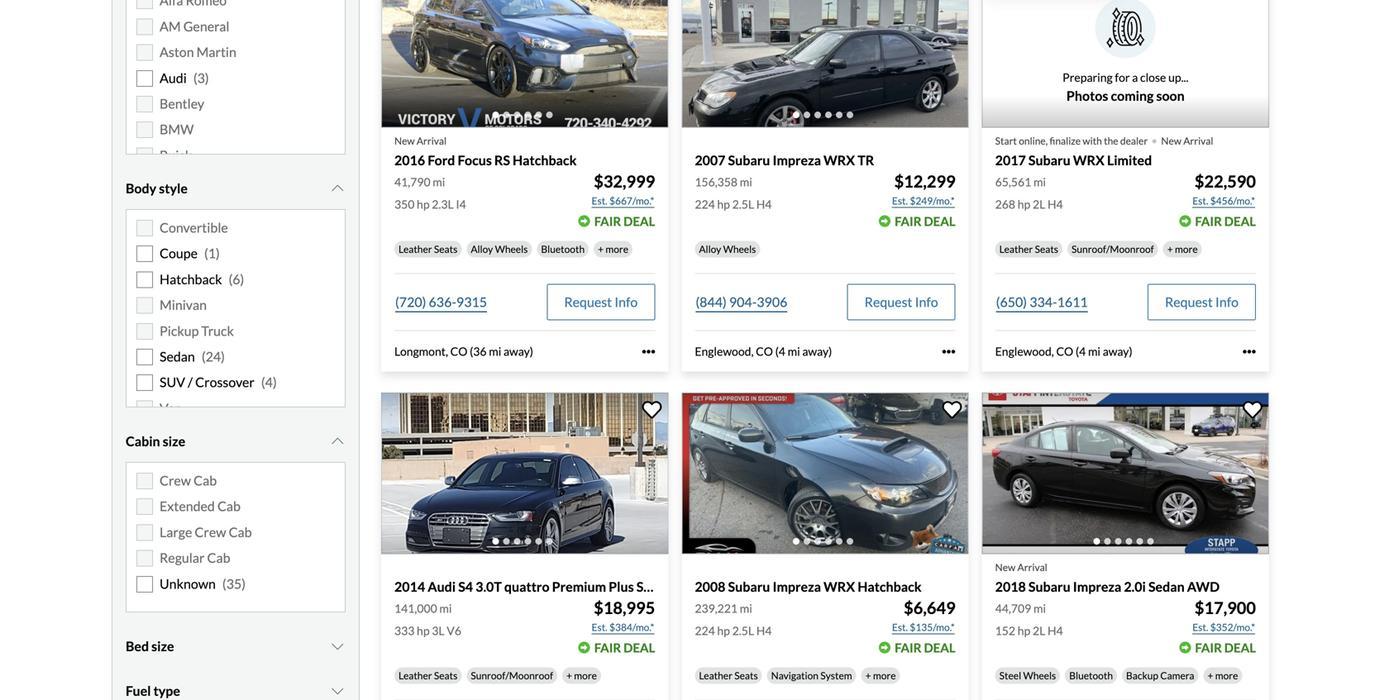 Task type: vqa. For each thing, say whether or not it's contained in the screenshot.
'$18,995'
yes



Task type: describe. For each thing, give the bounding box(es) containing it.
away) for hatchback
[[504, 344, 533, 358]]

online,
[[1019, 135, 1048, 147]]

(4 for ellipsis h image
[[775, 344, 785, 358]]

extended cab
[[160, 498, 241, 514]]

suv
[[160, 374, 185, 390]]

est. for $18,995
[[592, 622, 607, 633]]

fair for $6,649
[[895, 641, 922, 655]]

·
[[1151, 124, 1158, 154]]

co for ·
[[1056, 344, 1073, 358]]

2017
[[995, 152, 1026, 168]]

impreza for $12,299
[[773, 152, 821, 168]]

seats left navigation
[[734, 670, 758, 682]]

2.5l for $12,299
[[732, 197, 754, 211]]

2.3l
[[432, 197, 454, 211]]

(844)
[[696, 294, 727, 310]]

request for ·
[[1165, 294, 1213, 310]]

$667/mo.*
[[609, 195, 654, 207]]

2007
[[695, 152, 725, 168]]

englewood, for ellipsis h image
[[695, 344, 754, 358]]

black 2008 subaru impreza wrx hatchback hatchback all-wheel drive 5-speed manual image
[[682, 393, 969, 554]]

impreza for $6,649
[[773, 579, 821, 595]]

est. $135/mo.* button
[[891, 619, 956, 636]]

fair deal for $6,649
[[895, 641, 956, 655]]

previous image image for 2014 audi s4 3.0t quattro premium plus sedan awd
[[391, 461, 408, 487]]

longmont,
[[394, 344, 448, 358]]

aston
[[160, 44, 194, 60]]

2 request info from the left
[[865, 294, 938, 310]]

0 vertical spatial sunroof/moonroof
[[1072, 243, 1154, 255]]

regular
[[160, 550, 205, 566]]

mi down (844) 904-3906 button
[[788, 344, 800, 358]]

minivan
[[160, 297, 207, 313]]

mi for $12,299
[[740, 175, 752, 189]]

cab down extended cab
[[229, 524, 252, 540]]

(844) 904-3906
[[696, 294, 787, 310]]

$18,995
[[594, 598, 655, 618]]

1 awd from the left
[[675, 579, 708, 595]]

bed size button
[[126, 626, 346, 667]]

2 info from the left
[[915, 294, 938, 310]]

i4
[[456, 197, 466, 211]]

239,221 mi 224 hp 2.5l h4
[[695, 602, 772, 638]]

size for bed size
[[151, 638, 174, 654]]

bmw
[[160, 121, 194, 137]]

subaru inside 'start online, finalize with the dealer · new arrival 2017 subaru wrx limited'
[[1028, 152, 1070, 168]]

leather down 350
[[399, 243, 432, 255]]

chevron down image for bed size
[[329, 640, 346, 653]]

mi for $22,590
[[1033, 175, 1046, 189]]

deal for $6,649
[[924, 641, 956, 655]]

mi for $32,999
[[433, 175, 445, 189]]

65,561
[[995, 175, 1031, 189]]

est. for $32,999
[[592, 195, 607, 207]]

am general
[[160, 18, 229, 34]]

arrival for impreza
[[1017, 561, 1047, 573]]

cabin
[[126, 433, 160, 449]]

crossover
[[195, 374, 255, 390]]

ellipsis h image for ·
[[1243, 345, 1256, 358]]

black 2016 ford focus rs hatchback hatchback all-wheel drive 6-speed manual image
[[381, 0, 668, 128]]

more down est. $667/mo.* button at left
[[606, 243, 628, 255]]

request info button for hatchback
[[547, 284, 655, 320]]

general
[[183, 18, 229, 34]]

(4)
[[261, 374, 277, 390]]

truck
[[201, 323, 234, 339]]

est. for $22,590
[[1192, 195, 1208, 207]]

0 horizontal spatial wheels
[[495, 243, 528, 255]]

+ more down est. $667/mo.* button at left
[[598, 243, 628, 255]]

sedan (24)
[[160, 348, 225, 365]]

$22,590
[[1195, 172, 1256, 191]]

focus
[[458, 152, 492, 168]]

$384/mo.*
[[609, 622, 654, 633]]

limited
[[1107, 152, 1152, 168]]

2014 audi s4 3.0t quattro premium plus sedan awd
[[394, 579, 708, 595]]

2018
[[995, 579, 1026, 595]]

1 vertical spatial hatchback
[[160, 271, 222, 287]]

(36
[[470, 344, 487, 358]]

+ more down est. $456/mo.* "button"
[[1167, 243, 1198, 255]]

deal for $22,590
[[1224, 214, 1256, 229]]

2.5l for $6,649
[[732, 624, 754, 638]]

audi (3)
[[160, 70, 209, 86]]

large
[[160, 524, 192, 540]]

mi for $18,995
[[439, 602, 452, 616]]

est. $456/mo.* button
[[1192, 193, 1256, 209]]

englewood, co (4 mi away) for ellipsis h icon corresponding to ·
[[995, 344, 1132, 358]]

seats down 2.3l
[[434, 243, 457, 255]]

deal for $32,999
[[624, 214, 655, 229]]

hp for $22,590
[[1018, 197, 1030, 211]]

backup
[[1126, 670, 1158, 682]]

new for impreza
[[995, 561, 1016, 573]]

wrx for $6,649
[[824, 579, 855, 595]]

636-
[[429, 294, 456, 310]]

(650) 334-1611 button
[[995, 284, 1089, 320]]

h4 for $6,649
[[756, 624, 772, 638]]

fair for $17,900
[[1195, 641, 1222, 655]]

$17,900
[[1195, 598, 1256, 618]]

impreza inside new arrival 2018 subaru impreza 2.0i sedan awd
[[1073, 579, 1121, 595]]

hp for $32,999
[[417, 197, 430, 211]]

cabin size button
[[126, 421, 346, 462]]

bed
[[126, 638, 149, 654]]

coupe
[[160, 245, 198, 261]]

1 horizontal spatial sedan
[[636, 579, 673, 595]]

style
[[159, 180, 188, 196]]

(6)
[[229, 271, 244, 287]]

v6
[[447, 624, 461, 638]]

fair for $32,999
[[594, 214, 621, 229]]

navigation
[[771, 670, 819, 682]]

cab for extended cab
[[217, 498, 241, 514]]

vehicle photo unavailable image
[[982, 0, 1269, 128]]

2 away) from the left
[[802, 344, 832, 358]]

1 horizontal spatial bluetooth
[[1069, 670, 1113, 682]]

2007 subaru impreza wrx tr
[[695, 152, 874, 168]]

leather down 239,221 mi 224 hp 2.5l h4
[[699, 670, 733, 682]]

chevron down image for cabin size
[[329, 435, 346, 448]]

+ more right system
[[865, 670, 896, 682]]

2014
[[394, 579, 425, 595]]

leather seats down 3l
[[399, 670, 457, 682]]

156,358
[[695, 175, 738, 189]]

large crew cab
[[160, 524, 252, 540]]

van
[[160, 400, 182, 416]]

$22,590 est. $456/mo.*
[[1192, 172, 1256, 207]]

unknown (35)
[[160, 576, 246, 592]]

regular cab
[[160, 550, 230, 566]]

$456/mo.*
[[1210, 195, 1255, 207]]

away) for ·
[[1103, 344, 1132, 358]]

est. $249/mo.* button
[[891, 193, 956, 209]]

2.0i
[[1124, 579, 1146, 595]]

3l
[[432, 624, 444, 638]]

dealer
[[1120, 135, 1148, 147]]

0 horizontal spatial audi
[[160, 70, 187, 86]]

$32,999 est. $667/mo.*
[[592, 172, 655, 207]]

am
[[160, 18, 181, 34]]

2 alloy wheels from the left
[[699, 243, 756, 255]]

wrx inside 'start online, finalize with the dealer · new arrival 2017 subaru wrx limited'
[[1073, 152, 1105, 168]]

350
[[394, 197, 415, 211]]

est. for $17,900
[[1192, 622, 1208, 633]]

224 for $12,299
[[695, 197, 715, 211]]

44,709
[[995, 602, 1031, 616]]

fair for $22,590
[[1195, 214, 1222, 229]]

pickup truck
[[160, 323, 234, 339]]

more right system
[[873, 670, 896, 682]]

141,000
[[394, 602, 437, 616]]

2 horizontal spatial wheels
[[1023, 670, 1056, 682]]

seats up 334- at the top right
[[1035, 243, 1058, 255]]

s4
[[458, 579, 473, 595]]

chevron down image
[[329, 182, 346, 195]]

camera
[[1160, 670, 1194, 682]]

steel
[[999, 670, 1021, 682]]

cab for regular cab
[[207, 550, 230, 566]]

hatchback (6)
[[160, 271, 244, 287]]



Task type: locate. For each thing, give the bounding box(es) containing it.
(3)
[[193, 70, 209, 86]]

fuel type
[[126, 683, 180, 699]]

2 ellipsis h image from the left
[[1243, 345, 1256, 358]]

2016
[[394, 152, 425, 168]]

hatchback up $6,649 est. $135/mo.*
[[858, 579, 922, 595]]

mi right (36
[[489, 344, 501, 358]]

hp down 239,221
[[717, 624, 730, 638]]

+ more right camera
[[1208, 670, 1238, 682]]

0 horizontal spatial arrival
[[417, 135, 447, 147]]

1 horizontal spatial ellipsis h image
[[1243, 345, 1256, 358]]

0 vertical spatial 2l
[[1033, 197, 1045, 211]]

141,000 mi 333 hp 3l v6
[[394, 602, 461, 638]]

new inside 'start online, finalize with the dealer · new arrival 2017 subaru wrx limited'
[[1161, 135, 1181, 147]]

fair for $18,995
[[594, 641, 621, 655]]

2 englewood, co (4 mi away) from the left
[[995, 344, 1132, 358]]

hp for $18,995
[[417, 624, 430, 638]]

h4 inside 65,561 mi 268 hp 2l h4
[[1048, 197, 1063, 211]]

(4 down 1611
[[1076, 344, 1086, 358]]

(720)
[[395, 294, 426, 310]]

224 for $6,649
[[695, 624, 715, 638]]

0 horizontal spatial new
[[394, 135, 415, 147]]

2 (4 from the left
[[1076, 344, 1086, 358]]

0 vertical spatial hatchback
[[513, 152, 577, 168]]

ellipsis h image
[[942, 345, 956, 358]]

info for ·
[[1215, 294, 1239, 310]]

0 vertical spatial size
[[163, 433, 185, 449]]

224
[[695, 197, 715, 211], [695, 624, 715, 638]]

fair for $12,299
[[895, 214, 922, 229]]

3 chevron down image from the top
[[329, 685, 346, 698]]

2 horizontal spatial info
[[1215, 294, 1239, 310]]

next image image for 2008 subaru impreza wrx hatchback
[[942, 461, 959, 487]]

2 englewood, from the left
[[995, 344, 1054, 358]]

2 horizontal spatial away)
[[1103, 344, 1132, 358]]

with
[[1083, 135, 1102, 147]]

mi inside 65,561 mi 268 hp 2l h4
[[1033, 175, 1046, 189]]

premium
[[552, 579, 606, 595]]

navigation system
[[771, 670, 852, 682]]

leather
[[399, 243, 432, 255], [999, 243, 1033, 255], [399, 670, 432, 682], [699, 670, 733, 682]]

finalize
[[1050, 135, 1081, 147]]

1 horizontal spatial wheels
[[723, 243, 756, 255]]

333
[[394, 624, 415, 638]]

+ more
[[598, 243, 628, 255], [1167, 243, 1198, 255], [566, 670, 597, 682], [865, 670, 896, 682], [1208, 670, 1238, 682]]

+
[[598, 243, 604, 255], [1167, 243, 1173, 255], [566, 670, 572, 682], [865, 670, 871, 682], [1208, 670, 1213, 682]]

alloy wheels up '9315'
[[471, 243, 528, 255]]

more down est. $456/mo.* "button"
[[1175, 243, 1198, 255]]

2 horizontal spatial request
[[1165, 294, 1213, 310]]

arrival inside new arrival 2016 ford focus rs hatchback
[[417, 135, 447, 147]]

2 vertical spatial hatchback
[[858, 579, 922, 595]]

1 alloy wheels from the left
[[471, 243, 528, 255]]

1 horizontal spatial info
[[915, 294, 938, 310]]

est. down $18,995
[[592, 622, 607, 633]]

system
[[820, 670, 852, 682]]

body style button
[[126, 168, 346, 209]]

0 horizontal spatial sedan
[[160, 348, 195, 365]]

wheels
[[495, 243, 528, 255], [723, 243, 756, 255], [1023, 670, 1056, 682]]

0 horizontal spatial away)
[[504, 344, 533, 358]]

cab up extended cab
[[194, 473, 217, 489]]

audi down aston
[[160, 70, 187, 86]]

0 horizontal spatial alloy
[[471, 243, 493, 255]]

englewood, for ellipsis h icon corresponding to ·
[[995, 344, 1054, 358]]

fair deal
[[594, 214, 655, 229], [895, 214, 956, 229], [1195, 214, 1256, 229], [594, 641, 655, 655], [895, 641, 956, 655], [1195, 641, 1256, 655]]

h4 inside 44,709 mi 152 hp 2l h4
[[1048, 624, 1063, 638]]

h4 for $12,299
[[756, 197, 772, 211]]

leather seats down "268"
[[999, 243, 1058, 255]]

2 horizontal spatial request info
[[1165, 294, 1239, 310]]

2 horizontal spatial arrival
[[1183, 135, 1213, 147]]

2l right "268"
[[1033, 197, 1045, 211]]

1 horizontal spatial co
[[756, 344, 773, 358]]

deal for $18,995
[[624, 641, 655, 655]]

1 horizontal spatial hatchback
[[513, 152, 577, 168]]

1 vertical spatial audi
[[428, 579, 456, 595]]

the
[[1104, 135, 1118, 147]]

0 vertical spatial bluetooth
[[541, 243, 585, 255]]

2l inside 65,561 mi 268 hp 2l h4
[[1033, 197, 1045, 211]]

new up 2018
[[995, 561, 1016, 573]]

hp inside 156,358 mi 224 hp 2.5l h4
[[717, 197, 730, 211]]

new up 2016
[[394, 135, 415, 147]]

backup camera
[[1126, 670, 1194, 682]]

deal down $352/mo.*
[[1224, 641, 1256, 655]]

new
[[394, 135, 415, 147], [1161, 135, 1181, 147], [995, 561, 1016, 573]]

chevron down image inside cabin size dropdown button
[[329, 435, 346, 448]]

h4 right 152 at the right of the page
[[1048, 624, 1063, 638]]

chevron down image inside bed size dropdown button
[[329, 640, 346, 653]]

englewood, down (844)
[[695, 344, 754, 358]]

2l
[[1033, 197, 1045, 211], [1033, 624, 1045, 638]]

next image image for new arrival
[[1243, 461, 1259, 487]]

fair down est. $352/mo.* button
[[1195, 641, 1222, 655]]

3 request from the left
[[1165, 294, 1213, 310]]

quattro
[[504, 579, 549, 595]]

ellipsis h image
[[642, 345, 655, 358], [1243, 345, 1256, 358]]

previous image image for new arrival
[[992, 461, 1008, 487]]

mi for $6,649
[[740, 602, 752, 616]]

1 request from the left
[[564, 294, 612, 310]]

1 horizontal spatial away)
[[802, 344, 832, 358]]

2l right 152 at the right of the page
[[1033, 624, 1045, 638]]

arrival for focus
[[417, 135, 447, 147]]

1 horizontal spatial englewood, co (4 mi away)
[[995, 344, 1132, 358]]

alloy up (844)
[[699, 243, 721, 255]]

hp inside 141,000 mi 333 hp 3l v6
[[417, 624, 430, 638]]

hp left 3l
[[417, 624, 430, 638]]

awd inside new arrival 2018 subaru impreza 2.0i sedan awd
[[1187, 579, 1220, 595]]

chevron down image inside fuel type dropdown button
[[329, 685, 346, 698]]

0 horizontal spatial crew
[[160, 473, 191, 489]]

mi inside 239,221 mi 224 hp 2.5l h4
[[740, 602, 752, 616]]

deal down $384/mo.*
[[624, 641, 655, 655]]

fair deal down "est. $384/mo.*" button
[[594, 641, 655, 655]]

2l inside 44,709 mi 152 hp 2l h4
[[1033, 624, 1045, 638]]

unknown
[[160, 576, 216, 592]]

2 request from the left
[[865, 294, 912, 310]]

mi right 239,221
[[740, 602, 752, 616]]

41,790
[[394, 175, 430, 189]]

(1)
[[204, 245, 220, 261]]

2 request info button from the left
[[847, 284, 956, 320]]

est. inside $32,999 est. $667/mo.*
[[592, 195, 607, 207]]

sedan inside new arrival 2018 subaru impreza 2.0i sedan awd
[[1148, 579, 1185, 595]]

3906
[[757, 294, 787, 310]]

obsidian black pearl 2007 subaru impreza wrx tr sedan all-wheel drive manual image
[[682, 0, 969, 128]]

englewood, co (4 mi away) down 3906
[[695, 344, 832, 358]]

chevron down image
[[329, 435, 346, 448], [329, 640, 346, 653], [329, 685, 346, 698]]

englewood,
[[695, 344, 754, 358], [995, 344, 1054, 358]]

0 horizontal spatial ellipsis h image
[[642, 345, 655, 358]]

1 englewood, co (4 mi away) from the left
[[695, 344, 832, 358]]

1 alloy from the left
[[471, 243, 493, 255]]

1 horizontal spatial request info
[[865, 294, 938, 310]]

hatchback inside new arrival 2016 ford focus rs hatchback
[[513, 152, 577, 168]]

crew cab
[[160, 473, 217, 489]]

info for hatchback
[[615, 294, 638, 310]]

2008 subaru impreza wrx hatchback
[[695, 579, 922, 595]]

2 chevron down image from the top
[[329, 640, 346, 653]]

deal down $135/mo.*
[[924, 641, 956, 655]]

fair deal for $17,900
[[1195, 641, 1256, 655]]

mi inside 141,000 mi 333 hp 3l v6
[[439, 602, 452, 616]]

2 horizontal spatial sedan
[[1148, 579, 1185, 595]]

1 2l from the top
[[1033, 197, 1045, 211]]

mi inside 44,709 mi 152 hp 2l h4
[[1033, 602, 1046, 616]]

mi for $17,900
[[1033, 602, 1046, 616]]

$32,999
[[594, 172, 655, 191]]

fuel
[[126, 683, 151, 699]]

152
[[995, 624, 1015, 638]]

new arrival 2016 ford focus rs hatchback
[[394, 135, 577, 168]]

subaru up 239,221 mi 224 hp 2.5l h4
[[728, 579, 770, 595]]

request info for ·
[[1165, 294, 1239, 310]]

size right the cabin
[[163, 433, 185, 449]]

fair deal down est. $352/mo.* button
[[1195, 641, 1256, 655]]

mi inside 156,358 mi 224 hp 2.5l h4
[[740, 175, 752, 189]]

1 chevron down image from the top
[[329, 435, 346, 448]]

deal for $17,900
[[1224, 641, 1256, 655]]

hp down 156,358 at the right top of page
[[717, 197, 730, 211]]

h4 right "268"
[[1048, 197, 1063, 211]]

2 2l from the top
[[1033, 624, 1045, 638]]

tr
[[858, 152, 874, 168]]

1 horizontal spatial alloy wheels
[[699, 243, 756, 255]]

0 vertical spatial audi
[[160, 70, 187, 86]]

leather down the 333
[[399, 670, 432, 682]]

h4 for $22,590
[[1048, 197, 1063, 211]]

0 horizontal spatial request info
[[564, 294, 638, 310]]

est. $384/mo.* button
[[591, 619, 655, 636]]

h4 down 2007 subaru impreza wrx tr
[[756, 197, 772, 211]]

cab down large crew cab in the bottom of the page
[[207, 550, 230, 566]]

est. inside $6,649 est. $135/mo.*
[[892, 622, 908, 633]]

(720) 636-9315
[[395, 294, 487, 310]]

1 horizontal spatial englewood,
[[995, 344, 1054, 358]]

2 2.5l from the top
[[732, 624, 754, 638]]

2 alloy from the left
[[699, 243, 721, 255]]

leather seats down 239,221 mi 224 hp 2.5l h4
[[699, 670, 758, 682]]

next image image
[[642, 34, 658, 60], [942, 34, 959, 60], [642, 461, 658, 487], [942, 461, 959, 487], [1243, 461, 1259, 487]]

fair deal for $18,995
[[594, 641, 655, 655]]

rs
[[494, 152, 510, 168]]

new arrival 2018 subaru impreza 2.0i sedan awd
[[995, 561, 1220, 595]]

1 vertical spatial size
[[151, 638, 174, 654]]

bentley
[[160, 95, 204, 112]]

englewood, down (650)
[[995, 344, 1054, 358]]

hp right 152 at the right of the page
[[1018, 624, 1030, 638]]

1 info from the left
[[615, 294, 638, 310]]

0 horizontal spatial info
[[615, 294, 638, 310]]

previous image image for 2008 subaru impreza wrx hatchback
[[691, 461, 708, 487]]

hp right "268"
[[1018, 197, 1030, 211]]

0 horizontal spatial co
[[450, 344, 467, 358]]

awd up 239,221
[[675, 579, 708, 595]]

aston martin
[[160, 44, 236, 60]]

1 horizontal spatial crew
[[195, 524, 226, 540]]

mi up 3l
[[439, 602, 452, 616]]

size for cabin size
[[163, 433, 185, 449]]

est. inside $17,900 est. $352/mo.*
[[1192, 622, 1208, 633]]

0 horizontal spatial (4
[[775, 344, 785, 358]]

3 request info from the left
[[1165, 294, 1239, 310]]

239,221
[[695, 602, 738, 616]]

size right bed
[[151, 638, 174, 654]]

mi down (650) 334-1611 button
[[1088, 344, 1101, 358]]

seats down 3l
[[434, 670, 457, 682]]

0 horizontal spatial hatchback
[[160, 271, 222, 287]]

0 horizontal spatial sunroof/moonroof
[[471, 670, 553, 682]]

deal down "$249/mo.*"
[[924, 214, 956, 229]]

est. inside $22,590 est. $456/mo.*
[[1192, 195, 1208, 207]]

crystal black silica 2018 subaru impreza 2.0i sedan awd sedan all-wheel drive 5-speed manual image
[[982, 393, 1269, 554]]

1 request info button from the left
[[547, 284, 655, 320]]

hp right 350
[[417, 197, 430, 211]]

$249/mo.*
[[910, 195, 955, 207]]

martin
[[197, 44, 236, 60]]

(35)
[[222, 576, 246, 592]]

3 request info button from the left
[[1148, 284, 1256, 320]]

$12,299
[[894, 172, 956, 191]]

2.5l down 239,221
[[732, 624, 754, 638]]

224 down 156,358 at the right top of page
[[695, 197, 715, 211]]

3 info from the left
[[1215, 294, 1239, 310]]

new for focus
[[394, 135, 415, 147]]

224 down 239,221
[[695, 624, 715, 638]]

h4 for $17,900
[[1048, 624, 1063, 638]]

fair deal down est. $456/mo.* "button"
[[1195, 214, 1256, 229]]

arrival inside new arrival 2018 subaru impreza 2.0i sedan awd
[[1017, 561, 1047, 573]]

longmont, co (36 mi away)
[[394, 344, 533, 358]]

hp for $6,649
[[717, 624, 730, 638]]

fair deal down est. $667/mo.* button at left
[[594, 214, 655, 229]]

1 co from the left
[[450, 344, 467, 358]]

$6,649 est. $135/mo.*
[[892, 598, 956, 633]]

extended
[[160, 498, 215, 514]]

1 vertical spatial sunroof/moonroof
[[471, 670, 553, 682]]

44,709 mi 152 hp 2l h4
[[995, 602, 1063, 638]]

sedan down pickup
[[160, 348, 195, 365]]

englewood, co (4 mi away) down 1611
[[995, 344, 1132, 358]]

1 horizontal spatial request
[[865, 294, 912, 310]]

1 vertical spatial crew
[[195, 524, 226, 540]]

chevron down image for fuel type
[[329, 685, 346, 698]]

more down "est. $384/mo.*" button
[[574, 670, 597, 682]]

0 horizontal spatial bluetooth
[[541, 243, 585, 255]]

new inside new arrival 2018 subaru impreza 2.0i sedan awd
[[995, 561, 1016, 573]]

2.5l inside 239,221 mi 224 hp 2.5l h4
[[732, 624, 754, 638]]

arrival inside 'start online, finalize with the dealer · new arrival 2017 subaru wrx limited'
[[1183, 135, 1213, 147]]

hp inside 239,221 mi 224 hp 2.5l h4
[[717, 624, 730, 638]]

fair deal for $32,999
[[594, 214, 655, 229]]

1 vertical spatial 2l
[[1033, 624, 1045, 638]]

subaru down finalize
[[1028, 152, 1070, 168]]

9315
[[456, 294, 487, 310]]

co for hatchback
[[450, 344, 467, 358]]

previous image image
[[391, 34, 408, 60], [691, 34, 708, 60], [391, 461, 408, 487], [691, 461, 708, 487], [992, 461, 1008, 487]]

1 horizontal spatial arrival
[[1017, 561, 1047, 573]]

englewood, co (4 mi away)
[[695, 344, 832, 358], [995, 344, 1132, 358]]

2 horizontal spatial co
[[1056, 344, 1073, 358]]

1611
[[1057, 294, 1088, 310]]

crew
[[160, 473, 191, 489], [195, 524, 226, 540]]

1 away) from the left
[[504, 344, 533, 358]]

arrival up 2018
[[1017, 561, 1047, 573]]

3 co from the left
[[1056, 344, 1073, 358]]

fair deal for $22,590
[[1195, 214, 1256, 229]]

est. for $12,299
[[892, 195, 908, 207]]

0 vertical spatial 224
[[695, 197, 715, 211]]

sedan right '2.0i'
[[1148, 579, 1185, 595]]

mi right 156,358 at the right top of page
[[740, 175, 752, 189]]

crew up the extended
[[160, 473, 191, 489]]

(4 down 3906
[[775, 344, 785, 358]]

0 horizontal spatial request info button
[[547, 284, 655, 320]]

fair down est. $456/mo.* "button"
[[1195, 214, 1222, 229]]

co left (36
[[450, 344, 467, 358]]

deal for $12,299
[[924, 214, 956, 229]]

(24)
[[202, 348, 225, 365]]

1 horizontal spatial awd
[[1187, 579, 1220, 595]]

start online, finalize with the dealer · new arrival 2017 subaru wrx limited
[[995, 124, 1213, 168]]

est. inside $18,995 est. $384/mo.*
[[592, 622, 607, 633]]

request info button for ·
[[1148, 284, 1256, 320]]

body style
[[126, 180, 188, 196]]

suv / crossover (4)
[[160, 374, 277, 390]]

mi right 65,561
[[1033, 175, 1046, 189]]

plus
[[609, 579, 634, 595]]

0 horizontal spatial englewood,
[[695, 344, 754, 358]]

1 224 from the top
[[695, 197, 715, 211]]

0 horizontal spatial alloy wheels
[[471, 243, 528, 255]]

1 horizontal spatial sunroof/moonroof
[[1072, 243, 1154, 255]]

hp for $12,299
[[717, 197, 730, 211]]

arrival right the ·
[[1183, 135, 1213, 147]]

co down 3906
[[756, 344, 773, 358]]

alloy wheels up (844) 904-3906
[[699, 243, 756, 255]]

fair down est. $667/mo.* button at left
[[594, 214, 621, 229]]

1 vertical spatial 2.5l
[[732, 624, 754, 638]]

est. $352/mo.* button
[[1192, 619, 1256, 636]]

request for hatchback
[[564, 294, 612, 310]]

new inside new arrival 2016 ford focus rs hatchback
[[394, 135, 415, 147]]

fair deal down est. $135/mo.* button
[[895, 641, 956, 655]]

hatchback down coupe (1)
[[160, 271, 222, 287]]

2 224 from the top
[[695, 624, 715, 638]]

cab for crew cab
[[194, 473, 217, 489]]

black 2014 audi s4 3.0t quattro premium plus sedan awd sedan all-wheel drive 6-speed manual image
[[381, 393, 668, 554]]

0 vertical spatial 2.5l
[[732, 197, 754, 211]]

1 horizontal spatial audi
[[428, 579, 456, 595]]

+ more down "est. $384/mo.*" button
[[566, 670, 597, 682]]

fair deal for $12,299
[[895, 214, 956, 229]]

est. inside $12,299 est. $249/mo.*
[[892, 195, 908, 207]]

hp inside 65,561 mi 268 hp 2l h4
[[1018, 197, 1030, 211]]

cabin size
[[126, 433, 185, 449]]

size
[[163, 433, 185, 449], [151, 638, 174, 654]]

fuel type button
[[126, 671, 346, 700]]

deal
[[624, 214, 655, 229], [924, 214, 956, 229], [1224, 214, 1256, 229], [624, 641, 655, 655], [924, 641, 956, 655], [1224, 641, 1256, 655]]

1 horizontal spatial request info button
[[847, 284, 956, 320]]

h4 up navigation
[[756, 624, 772, 638]]

pickup
[[160, 323, 199, 339]]

more down est. $352/mo.* button
[[1215, 670, 1238, 682]]

1 horizontal spatial new
[[995, 561, 1016, 573]]

1 vertical spatial bluetooth
[[1069, 670, 1113, 682]]

deal down the $667/mo.*
[[624, 214, 655, 229]]

2 horizontal spatial hatchback
[[858, 579, 922, 595]]

est. down $32,999
[[592, 195, 607, 207]]

hp for $17,900
[[1018, 624, 1030, 638]]

mi inside 41,790 mi 350 hp 2.3l i4
[[433, 175, 445, 189]]

h4 inside 156,358 mi 224 hp 2.5l h4
[[756, 197, 772, 211]]

1 horizontal spatial (4
[[1076, 344, 1086, 358]]

1 ellipsis h image from the left
[[642, 345, 655, 358]]

224 inside 156,358 mi 224 hp 2.5l h4
[[695, 197, 715, 211]]

crew down extended cab
[[195, 524, 226, 540]]

est. for $6,649
[[892, 622, 908, 633]]

hp inside 44,709 mi 152 hp 2l h4
[[1018, 624, 1030, 638]]

leather down "268"
[[999, 243, 1033, 255]]

2 co from the left
[[756, 344, 773, 358]]

2l for $22,590
[[1033, 197, 1045, 211]]

$18,995 est. $384/mo.*
[[592, 598, 655, 633]]

subaru inside new arrival 2018 subaru impreza 2.0i sedan awd
[[1028, 579, 1070, 595]]

hp inside 41,790 mi 350 hp 2.3l i4
[[417, 197, 430, 211]]

1 vertical spatial 224
[[695, 624, 715, 638]]

2 awd from the left
[[1187, 579, 1220, 595]]

1 request info from the left
[[564, 294, 638, 310]]

wrx
[[824, 152, 855, 168], [1073, 152, 1105, 168], [824, 579, 855, 595]]

1 vertical spatial chevron down image
[[329, 640, 346, 653]]

cab up large crew cab in the bottom of the page
[[217, 498, 241, 514]]

fair down "est. $384/mo.*" button
[[594, 641, 621, 655]]

1 horizontal spatial alloy
[[699, 243, 721, 255]]

mi right 44,709
[[1033, 602, 1046, 616]]

3 away) from the left
[[1103, 344, 1132, 358]]

268
[[995, 197, 1015, 211]]

1 englewood, from the left
[[695, 344, 754, 358]]

deal down $456/mo.*
[[1224, 214, 1256, 229]]

0 vertical spatial crew
[[160, 473, 191, 489]]

more
[[606, 243, 628, 255], [1175, 243, 1198, 255], [574, 670, 597, 682], [873, 670, 896, 682], [1215, 670, 1238, 682]]

request info
[[564, 294, 638, 310], [865, 294, 938, 310], [1165, 294, 1239, 310]]

away)
[[504, 344, 533, 358], [802, 344, 832, 358], [1103, 344, 1132, 358]]

cab
[[194, 473, 217, 489], [217, 498, 241, 514], [229, 524, 252, 540], [207, 550, 230, 566]]

0 horizontal spatial englewood, co (4 mi away)
[[695, 344, 832, 358]]

arrival up ford
[[417, 135, 447, 147]]

0 vertical spatial chevron down image
[[329, 435, 346, 448]]

65,561 mi 268 hp 2l h4
[[995, 175, 1063, 211]]

request info button
[[547, 284, 655, 320], [847, 284, 956, 320], [1148, 284, 1256, 320]]

fair down est. $249/mo.* button at top
[[895, 214, 922, 229]]

request info for hatchback
[[564, 294, 638, 310]]

h4 inside 239,221 mi 224 hp 2.5l h4
[[756, 624, 772, 638]]

wrx for $12,299
[[824, 152, 855, 168]]

2.5l inside 156,358 mi 224 hp 2.5l h4
[[732, 197, 754, 211]]

224 inside 239,221 mi 224 hp 2.5l h4
[[695, 624, 715, 638]]

sunroof/moonroof
[[1072, 243, 1154, 255], [471, 670, 553, 682]]

2 horizontal spatial new
[[1161, 135, 1181, 147]]

start
[[995, 135, 1017, 147]]

0 horizontal spatial request
[[564, 294, 612, 310]]

est. left $135/mo.*
[[892, 622, 908, 633]]

est. down $17,900
[[1192, 622, 1208, 633]]

1 2.5l from the top
[[732, 197, 754, 211]]

fair deal down est. $249/mo.* button at top
[[895, 214, 956, 229]]

2 vertical spatial chevron down image
[[329, 685, 346, 698]]

ellipsis h image for hatchback
[[642, 345, 655, 358]]

2 horizontal spatial request info button
[[1148, 284, 1256, 320]]

subaru up 44,709 mi 152 hp 2l h4
[[1028, 579, 1070, 595]]

est. down the $22,590
[[1192, 195, 1208, 207]]

0 horizontal spatial awd
[[675, 579, 708, 595]]

englewood, co (4 mi away) for ellipsis h image
[[695, 344, 832, 358]]

next image image for 2014 audi s4 3.0t quattro premium plus sedan awd
[[642, 461, 658, 487]]

subaru up 156,358 mi 224 hp 2.5l h4
[[728, 152, 770, 168]]

(4 for ellipsis h icon corresponding to ·
[[1076, 344, 1086, 358]]

1 (4 from the left
[[775, 344, 785, 358]]

co down 1611
[[1056, 344, 1073, 358]]

2l for $17,900
[[1033, 624, 1045, 638]]

leather seats down 2.3l
[[399, 243, 457, 255]]



